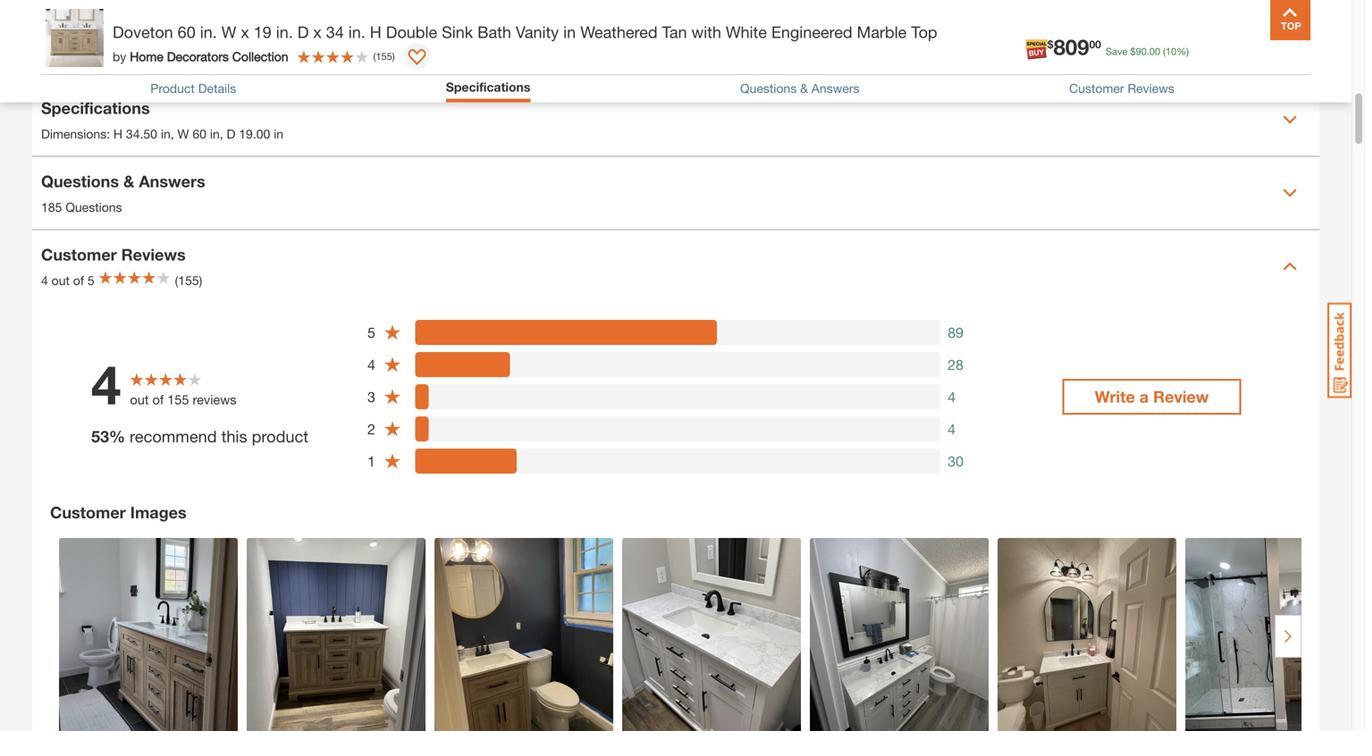 Task type: describe. For each thing, give the bounding box(es) containing it.
in left 19.00
[[210, 126, 220, 141]]

2 vertical spatial questions
[[66, 200, 122, 214]]

in right 34.50
[[161, 126, 171, 141]]

product
[[252, 427, 309, 446]]

in right vanity
[[563, 22, 576, 42]]

questions & answers 185 questions
[[41, 171, 205, 214]]

0 horizontal spatial 155
[[167, 392, 189, 407]]

4 down 28
[[948, 388, 956, 405]]

collection
[[232, 49, 288, 64]]

by
[[113, 49, 126, 64]]

809
[[1054, 34, 1090, 59]]

top button
[[1271, 0, 1311, 40]]

00 inside "$ 809 00"
[[1090, 38, 1101, 51]]

10
[[1166, 46, 1177, 57]]

a
[[1140, 387, 1149, 406]]

review
[[1153, 387, 1209, 406]]

60 inside specifications dimensions: h 34.50 in , w 60 in , d 19.00 in
[[193, 126, 207, 141]]

19.00
[[239, 126, 270, 141]]

1 x from the left
[[241, 22, 249, 42]]

2 vertical spatial customer
[[50, 503, 126, 522]]

%
[[109, 427, 125, 446]]

4 up 30
[[948, 421, 956, 438]]

0 vertical spatial details
[[106, 36, 159, 56]]

star icon image for 1
[[384, 452, 401, 470]]

specifications for specifications
[[446, 80, 531, 94]]

specifications dimensions: h 34.50 in , w 60 in , d 19.00 in
[[41, 98, 284, 141]]

1
[[368, 453, 375, 470]]

2
[[368, 421, 375, 438]]

1 vertical spatial out
[[130, 392, 149, 407]]

tan
[[662, 22, 687, 42]]

0 vertical spatial out
[[52, 273, 70, 288]]

doveton
[[113, 22, 173, 42]]

write a review
[[1095, 387, 1209, 406]]

answers for questions & answers
[[812, 81, 860, 96]]

1 vertical spatial reviews
[[121, 245, 186, 264]]

write
[[1095, 387, 1135, 406]]

vanity
[[516, 22, 559, 42]]

89
[[948, 324, 964, 341]]

w inside specifications dimensions: h 34.50 in , w 60 in , d 19.00 in
[[178, 126, 189, 141]]

0 vertical spatial reviews
[[1128, 81, 1175, 96]]

4 up 53
[[91, 352, 121, 416]]

2 in. from the left
[[276, 22, 293, 42]]

caret image for h
[[1283, 112, 1297, 127]]

specifications for specifications dimensions: h 34.50 in , w 60 in , d 19.00 in
[[41, 98, 150, 117]]

4 out of 5
[[41, 273, 94, 288]]

save $ 90 . 00 ( 10 %)
[[1106, 46, 1189, 57]]

1 vertical spatial customer
[[41, 245, 117, 264]]

4 up 3 in the bottom left of the page
[[368, 356, 375, 373]]

53
[[91, 427, 109, 446]]

3
[[368, 388, 375, 405]]

1 horizontal spatial of
[[152, 392, 164, 407]]

3 caret image from the top
[[1283, 259, 1297, 273]]

0 vertical spatial product details
[[41, 36, 159, 56]]

1 vertical spatial product
[[150, 81, 195, 96]]

by home decorators collection
[[113, 49, 288, 64]]

%)
[[1177, 46, 1189, 57]]

display image
[[408, 49, 426, 67]]

home
[[130, 49, 163, 64]]



Task type: locate. For each thing, give the bounding box(es) containing it.
0 horizontal spatial product
[[41, 36, 102, 56]]

reviews up the (155)
[[121, 245, 186, 264]]

0 vertical spatial h
[[370, 22, 382, 42]]

dimensions:
[[41, 126, 110, 141]]

questions right 185
[[66, 200, 122, 214]]

$
[[1048, 38, 1054, 51], [1131, 46, 1136, 57]]

answers for questions & answers 185 questions
[[139, 171, 205, 191]]

& down 34.50
[[123, 171, 134, 191]]

engineered
[[772, 22, 853, 42]]

(155)
[[175, 273, 202, 288]]

0 vertical spatial caret image
[[1283, 112, 1297, 127]]

in.
[[200, 22, 217, 42], [276, 22, 293, 42], [349, 22, 366, 42]]

, left 19.00
[[220, 126, 223, 141]]

4
[[41, 273, 48, 288], [91, 352, 121, 416], [368, 356, 375, 373], [948, 388, 956, 405], [948, 421, 956, 438]]

specifications down bath
[[446, 80, 531, 94]]

4 down 185
[[41, 273, 48, 288]]

1 horizontal spatial x
[[313, 22, 322, 42]]

( 155 )
[[373, 51, 395, 62]]

( left )
[[373, 51, 376, 62]]

0 horizontal spatial x
[[241, 22, 249, 42]]

1 vertical spatial details
[[198, 81, 236, 96]]

1 vertical spatial h
[[113, 126, 123, 141]]

h up '( 155 )'
[[370, 22, 382, 42]]

write a review button
[[1063, 379, 1242, 415]]

h left 34.50
[[113, 126, 123, 141]]

1 vertical spatial answers
[[139, 171, 205, 191]]

customer images
[[50, 503, 187, 522]]

customer up 4 out of 5
[[41, 245, 117, 264]]

d inside specifications dimensions: h 34.50 in , w 60 in , d 19.00 in
[[227, 126, 236, 141]]

product details button
[[32, 11, 1320, 82], [150, 81, 236, 96], [150, 81, 236, 96]]

1 horizontal spatial out
[[130, 392, 149, 407]]

0 horizontal spatial ,
[[171, 126, 174, 141]]

w right 34.50
[[178, 126, 189, 141]]

$ 809 00
[[1048, 34, 1101, 59]]

out up recommend
[[130, 392, 149, 407]]

60
[[178, 22, 196, 42], [193, 126, 207, 141]]

questions down white
[[740, 81, 797, 96]]

0 horizontal spatial details
[[106, 36, 159, 56]]

$ left save
[[1048, 38, 1054, 51]]

1 horizontal spatial 5
[[368, 324, 375, 341]]

1 horizontal spatial &
[[800, 81, 808, 96]]

customer left images
[[50, 503, 126, 522]]

0 vertical spatial answers
[[812, 81, 860, 96]]

0 vertical spatial customer reviews
[[1069, 81, 1175, 96]]

answers
[[812, 81, 860, 96], [139, 171, 205, 191]]

60 left 19.00
[[193, 126, 207, 141]]

star icon image for 2
[[384, 420, 401, 438]]

out of 155 reviews
[[130, 392, 237, 407]]

details down by home decorators collection
[[198, 81, 236, 96]]

product details
[[41, 36, 159, 56], [150, 81, 236, 96]]

1 vertical spatial &
[[123, 171, 134, 191]]

specifications up dimensions:
[[41, 98, 150, 117]]

in. right '34'
[[349, 22, 366, 42]]

60 up decorators
[[178, 22, 196, 42]]

34
[[326, 22, 344, 42]]

1 horizontal spatial ,
[[220, 126, 223, 141]]

0 horizontal spatial w
[[178, 126, 189, 141]]

30
[[948, 453, 964, 470]]

1 vertical spatial w
[[178, 126, 189, 141]]

1 horizontal spatial w
[[221, 22, 236, 42]]

1 vertical spatial 5
[[368, 324, 375, 341]]

0 vertical spatial 60
[[178, 22, 196, 42]]

customer reviews button
[[1069, 81, 1175, 96], [1069, 81, 1175, 96]]

1 , from the left
[[171, 126, 174, 141]]

answers inside questions & answers 185 questions
[[139, 171, 205, 191]]

155
[[376, 51, 392, 62], [167, 392, 189, 407]]

1 vertical spatial of
[[152, 392, 164, 407]]

questions up 185
[[41, 171, 119, 191]]

5 star icon image from the top
[[384, 452, 401, 470]]

3 in. from the left
[[349, 22, 366, 42]]

0 vertical spatial d
[[298, 22, 309, 42]]

1 star icon image from the top
[[384, 324, 401, 341]]

customer reviews
[[1069, 81, 1175, 96], [41, 245, 186, 264]]

1 horizontal spatial details
[[198, 81, 236, 96]]

53 % recommend this product
[[91, 427, 309, 446]]

in right 19.00
[[274, 126, 284, 141]]

28
[[948, 356, 964, 373]]

with
[[692, 22, 721, 42]]

in. right 19
[[276, 22, 293, 42]]

0 horizontal spatial specifications
[[41, 98, 150, 117]]

of
[[73, 273, 84, 288], [152, 392, 164, 407]]

answers down 34.50
[[139, 171, 205, 191]]

customer
[[1069, 81, 1124, 96], [41, 245, 117, 264], [50, 503, 126, 522]]

0 vertical spatial 155
[[376, 51, 392, 62]]

1 vertical spatial d
[[227, 126, 236, 141]]

recommend
[[130, 427, 217, 446]]

1 vertical spatial questions
[[41, 171, 119, 191]]

details right product image
[[106, 36, 159, 56]]

white
[[726, 22, 767, 42]]

0 horizontal spatial of
[[73, 273, 84, 288]]

1 horizontal spatial product
[[150, 81, 195, 96]]

0 horizontal spatial customer reviews
[[41, 245, 186, 264]]

(
[[1163, 46, 1166, 57], [373, 51, 376, 62]]

00 left save
[[1090, 38, 1101, 51]]

1 horizontal spatial 155
[[376, 51, 392, 62]]

1 horizontal spatial h
[[370, 22, 382, 42]]

1 horizontal spatial $
[[1131, 46, 1136, 57]]

0 vertical spatial of
[[73, 273, 84, 288]]

4 star icon image from the top
[[384, 420, 401, 438]]

1 caret image from the top
[[1283, 112, 1297, 127]]

customer reviews up 4 out of 5
[[41, 245, 186, 264]]

2 , from the left
[[220, 126, 223, 141]]

00 right 90
[[1150, 46, 1161, 57]]

0 horizontal spatial h
[[113, 126, 123, 141]]

customer down save
[[1069, 81, 1124, 96]]

0 horizontal spatial 00
[[1090, 38, 1101, 51]]

1 in. from the left
[[200, 22, 217, 42]]

bath
[[478, 22, 511, 42]]

this
[[221, 427, 247, 446]]

product left by
[[41, 36, 102, 56]]

specifications
[[446, 80, 531, 94], [41, 98, 150, 117]]

star icon image for 4
[[384, 356, 401, 373]]

& inside questions & answers 185 questions
[[123, 171, 134, 191]]

00
[[1090, 38, 1101, 51], [1150, 46, 1161, 57]]

)
[[392, 51, 395, 62]]

h
[[370, 22, 382, 42], [113, 126, 123, 141]]

0 vertical spatial &
[[800, 81, 808, 96]]

1 horizontal spatial answers
[[812, 81, 860, 96]]

doveton 60 in. w x 19 in. d x 34 in. h double sink bath vanity in weathered tan with white engineered marble top
[[113, 22, 938, 42]]

$ left .
[[1131, 46, 1136, 57]]

x
[[241, 22, 249, 42], [313, 22, 322, 42]]

1 vertical spatial customer reviews
[[41, 245, 186, 264]]

2 vertical spatial caret image
[[1283, 259, 1297, 273]]

questions
[[740, 81, 797, 96], [41, 171, 119, 191], [66, 200, 122, 214]]

,
[[171, 126, 174, 141], [220, 126, 223, 141]]

d
[[298, 22, 309, 42], [227, 126, 236, 141]]

1 horizontal spatial specifications
[[446, 80, 531, 94]]

1 horizontal spatial reviews
[[1128, 81, 1175, 96]]

155 left reviews
[[167, 392, 189, 407]]

0 horizontal spatial $
[[1048, 38, 1054, 51]]

save
[[1106, 46, 1128, 57]]

90
[[1136, 46, 1147, 57]]

0 vertical spatial product
[[41, 36, 102, 56]]

0 vertical spatial 5
[[88, 273, 94, 288]]

$ inside "$ 809 00"
[[1048, 38, 1054, 51]]

34.50
[[126, 126, 157, 141]]

5
[[88, 273, 94, 288], [368, 324, 375, 341]]

reviews
[[193, 392, 237, 407]]

1 vertical spatial 155
[[167, 392, 189, 407]]

1 horizontal spatial customer reviews
[[1069, 81, 1175, 96]]

.
[[1147, 46, 1150, 57]]

, right 34.50
[[171, 126, 174, 141]]

sink
[[442, 22, 473, 42]]

1 horizontal spatial d
[[298, 22, 309, 42]]

marble
[[857, 22, 907, 42]]

questions for questions & answers
[[740, 81, 797, 96]]

2 caret image from the top
[[1283, 186, 1297, 200]]

3 star icon image from the top
[[384, 388, 401, 406]]

0 horizontal spatial reviews
[[121, 245, 186, 264]]

x left 19
[[241, 22, 249, 42]]

in
[[563, 22, 576, 42], [161, 126, 171, 141], [210, 126, 220, 141], [274, 126, 284, 141]]

1 vertical spatial 60
[[193, 126, 207, 141]]

2 star icon image from the top
[[384, 356, 401, 373]]

1 horizontal spatial (
[[1163, 46, 1166, 57]]

out
[[52, 273, 70, 288], [130, 392, 149, 407]]

&
[[800, 81, 808, 96], [123, 171, 134, 191]]

0 horizontal spatial out
[[52, 273, 70, 288]]

reviews
[[1128, 81, 1175, 96], [121, 245, 186, 264]]

d left '34'
[[298, 22, 309, 42]]

star icon image
[[384, 324, 401, 341], [384, 356, 401, 373], [384, 388, 401, 406], [384, 420, 401, 438], [384, 452, 401, 470]]

w left 19
[[221, 22, 236, 42]]

double
[[386, 22, 437, 42]]

0 vertical spatial w
[[221, 22, 236, 42]]

details
[[106, 36, 159, 56], [198, 81, 236, 96]]

0 horizontal spatial &
[[123, 171, 134, 191]]

star icon image for 5
[[384, 324, 401, 341]]

feedback link image
[[1328, 302, 1352, 399]]

0 horizontal spatial d
[[227, 126, 236, 141]]

questions & answers button
[[740, 81, 860, 96], [740, 81, 860, 96]]

& for questions & answers 185 questions
[[123, 171, 134, 191]]

product
[[41, 36, 102, 56], [150, 81, 195, 96]]

1 vertical spatial product details
[[150, 81, 236, 96]]

0 horizontal spatial (
[[373, 51, 376, 62]]

specifications inside specifications dimensions: h 34.50 in , w 60 in , d 19.00 in
[[41, 98, 150, 117]]

answers down engineered
[[812, 81, 860, 96]]

d left 19.00
[[227, 126, 236, 141]]

reviews down .
[[1128, 81, 1175, 96]]

top
[[911, 22, 938, 42]]

out down 185
[[52, 273, 70, 288]]

star icon image for 3
[[384, 388, 401, 406]]

customer reviews down save
[[1069, 81, 1175, 96]]

0 horizontal spatial answers
[[139, 171, 205, 191]]

0 vertical spatial specifications
[[446, 80, 531, 94]]

h inside specifications dimensions: h 34.50 in , w 60 in , d 19.00 in
[[113, 126, 123, 141]]

1 horizontal spatial 00
[[1150, 46, 1161, 57]]

product image image
[[46, 9, 104, 67]]

questions & answers
[[740, 81, 860, 96]]

caret image for answers
[[1283, 186, 1297, 200]]

1 vertical spatial caret image
[[1283, 186, 1297, 200]]

x left '34'
[[313, 22, 322, 42]]

0 vertical spatial customer
[[1069, 81, 1124, 96]]

decorators
[[167, 49, 229, 64]]

0 vertical spatial questions
[[740, 81, 797, 96]]

19
[[254, 22, 272, 42]]

images
[[130, 503, 187, 522]]

0 horizontal spatial 5
[[88, 273, 94, 288]]

questions for questions & answers 185 questions
[[41, 171, 119, 191]]

product up specifications dimensions: h 34.50 in , w 60 in , d 19.00 in
[[150, 81, 195, 96]]

1 horizontal spatial in.
[[276, 22, 293, 42]]

2 horizontal spatial in.
[[349, 22, 366, 42]]

weathered
[[580, 22, 658, 42]]

185
[[41, 200, 62, 214]]

1 vertical spatial specifications
[[41, 98, 150, 117]]

in. up by home decorators collection
[[200, 22, 217, 42]]

& down engineered
[[800, 81, 808, 96]]

caret image
[[1283, 112, 1297, 127], [1283, 186, 1297, 200], [1283, 259, 1297, 273]]

( right .
[[1163, 46, 1166, 57]]

0 horizontal spatial in.
[[200, 22, 217, 42]]

specifications button
[[446, 80, 531, 98], [446, 80, 531, 94]]

w
[[221, 22, 236, 42], [178, 126, 189, 141]]

& for questions & answers
[[800, 81, 808, 96]]

155 left display 'image'
[[376, 51, 392, 62]]

2 x from the left
[[313, 22, 322, 42]]



Task type: vqa. For each thing, say whether or not it's contained in the screenshot.
Delivery Tomorrow 19 available
no



